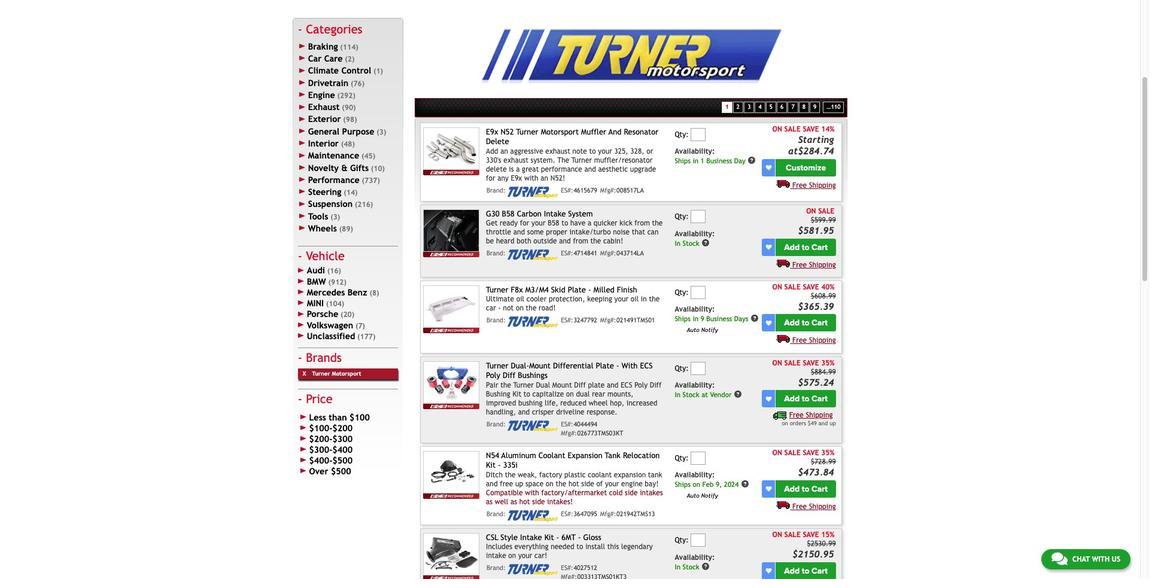 Task type: locate. For each thing, give the bounding box(es) containing it.
up
[[830, 420, 836, 427], [515, 480, 523, 488]]

35% for $575.24
[[821, 359, 835, 367]]

free shipping image up on sale save 40% $608.99 $365.39
[[776, 259, 790, 267]]

ecs right with
[[640, 361, 653, 370]]

2 vertical spatial with
[[1092, 555, 1110, 564]]

2 link
[[733, 102, 743, 113]]

0 vertical spatial up
[[830, 420, 836, 427]]

(76)
[[351, 79, 365, 88]]

3 ships from the top
[[675, 481, 691, 489]]

shipping for 40%
[[809, 337, 836, 345]]

in up "021491tms01"
[[641, 295, 647, 304]]

$473.84
[[798, 467, 834, 478]]

and
[[609, 127, 622, 136]]

cart down $2150.95 at the bottom right
[[812, 566, 828, 576]]

1 horizontal spatial a
[[588, 219, 591, 228]]

in inside turner f8x m3/m4 skid plate - milled finish ultimate oil cooler protection, keeping your oil in the car - not on the road!
[[641, 295, 647, 304]]

2 vertical spatial stock
[[683, 563, 699, 571]]

outside
[[533, 237, 557, 246]]

0 vertical spatial kit
[[513, 390, 521, 398]]

exhaust
[[545, 147, 570, 155], [504, 156, 528, 164]]

0 horizontal spatial a
[[516, 165, 520, 173]]

4 qty: from the top
[[675, 364, 689, 373]]

on left orders
[[782, 420, 788, 427]]

mount down turner dual-mount differential plate - with ecs poly diff bushings link
[[552, 381, 572, 389]]

kit inside n54 aluminum coolant expansion tank relocation kit - 335i ditch the weak, factory plastic coolant expansion tank and free up space on the hot side of your engine bay! compatible with factory/aftermarket cold side intakes as well as hot side intakes!
[[486, 461, 496, 470]]

save inside on sale save 15% $2530.99 $2150.95
[[803, 531, 819, 539]]

add up 330's
[[486, 147, 498, 155]]

turner inside brands x turner motorsport
[[312, 371, 330, 377]]

with down the great
[[524, 174, 538, 182]]

add to cart button down $473.84
[[776, 480, 836, 498]]

response.
[[587, 408, 617, 416]]

0 vertical spatial motorsport
[[541, 127, 579, 136]]

1 vertical spatial in
[[675, 391, 681, 399]]

0 vertical spatial auto
[[687, 327, 699, 333]]

1 save from the top
[[803, 125, 819, 133]]

question sign image for $581.95
[[702, 239, 710, 247]]

1 horizontal spatial oil
[[631, 295, 639, 304]]

than
[[329, 413, 347, 423]]

sale up $599.99
[[818, 207, 835, 215]]

1 vertical spatial add to wish list image
[[766, 244, 772, 250]]

factory
[[539, 471, 562, 479]]

0 vertical spatial in
[[675, 239, 681, 247]]

add to wish list image for 35%
[[766, 486, 772, 492]]

3647095
[[574, 510, 597, 517]]

5 link
[[766, 102, 776, 113]]

at up the 'customize' link
[[788, 146, 798, 156]]

sale down 7 link
[[784, 125, 801, 133]]

coolant
[[538, 451, 565, 460]]

1 business from the top
[[706, 157, 732, 165]]

es#:
[[561, 187, 573, 194], [561, 250, 573, 257], [561, 317, 573, 324], [561, 420, 573, 428], [561, 510, 573, 517], [561, 565, 573, 572]]

2 vertical spatial in
[[675, 563, 681, 571]]

ships
[[675, 157, 691, 165], [675, 315, 691, 323], [675, 481, 691, 489]]

1 horizontal spatial motorsport
[[541, 127, 579, 136]]

6 turner motorsport - corporate logo image from the top
[[508, 565, 558, 577]]

brand: for $581.95
[[487, 250, 506, 257]]

$884.99
[[811, 368, 836, 376]]

on inside on sale save 40% $608.99 $365.39
[[772, 283, 782, 291]]

brand: for $2150.95
[[487, 565, 506, 572]]

1 horizontal spatial (3)
[[377, 128, 386, 136]]

1 vertical spatial auto
[[687, 492, 699, 499]]

save up $608.99
[[803, 283, 819, 291]]

1 horizontal spatial up
[[830, 420, 836, 427]]

on left feb on the bottom right of the page
[[693, 481, 700, 489]]

2 horizontal spatial diff
[[650, 381, 662, 389]]

2 add to cart button from the top
[[776, 314, 836, 332]]

ecs up mounts,
[[621, 381, 632, 389]]

bushing
[[486, 390, 510, 398]]

2 35% from the top
[[821, 449, 835, 457]]

1 auto notify from the top
[[687, 327, 718, 333]]

6 brand: from the top
[[487, 565, 506, 572]]

sale inside on sale save 35% $728.99 $473.84
[[784, 449, 801, 457]]

es#: inside es#: 4044494 mfg#: 026773tms03kt
[[561, 420, 573, 428]]

1 horizontal spatial intake
[[544, 209, 566, 218]]

some
[[527, 228, 544, 237]]

1 free shipping from the top
[[792, 181, 836, 190]]

a inside g30 b58 carbon intake system get ready for your b58 to have a quicker kick from the throttle and some proper intake/turbo noise that can be heard both outside and from the cabin!
[[588, 219, 591, 228]]

stock for 35%
[[683, 391, 699, 399]]

stock inside availability: in stock at vendor
[[683, 391, 699, 399]]

increased
[[627, 399, 657, 407]]

with left us
[[1092, 555, 1110, 564]]

cooler
[[527, 295, 547, 304]]

4 brand: from the top
[[487, 420, 506, 428]]

notify for $473.84
[[701, 492, 718, 499]]

save inside on sale save 35% $728.99 $473.84
[[803, 449, 819, 457]]

0 vertical spatial availability: in stock
[[675, 230, 715, 247]]

4 save from the top
[[803, 449, 819, 457]]

an down delete on the left
[[500, 147, 508, 155]]

qty: right legendary
[[675, 536, 689, 545]]

business
[[706, 157, 732, 165], [706, 315, 732, 323]]

es#: left 4714841
[[561, 250, 573, 257]]

3 save from the top
[[803, 359, 819, 367]]

0 horizontal spatial plate
[[568, 285, 586, 294]]

1 availability: in stock from the top
[[675, 230, 715, 247]]

3 ecs tuning recommends this product. image from the top
[[423, 328, 479, 333]]

2 business from the top
[[706, 315, 732, 323]]

ecs tuning recommends this product. image for $473.84
[[423, 494, 479, 499]]

$575.24
[[798, 377, 834, 388]]

sale inside on sale save 40% $608.99 $365.39
[[784, 283, 801, 291]]

aesthetic
[[598, 165, 628, 173]]

plate
[[588, 381, 605, 389]]

es#4027512 - 003313tms01kt3 - csl style intake kit - 6mt - gloss - includes everything needed to install this legendary intake on your car! - turner motorsport - bmw image
[[423, 533, 479, 576]]

e9x n52 turner motorsport muffler and resonator delete add an aggressive exhaust note to your 325, 328, or 330's exhaust system. the turner muffler/resonator delete is a great performance and aesthetic upgrade for any e9x with an n52!
[[486, 127, 659, 182]]

ecs tuning recommends this product. image for $2150.95
[[423, 576, 479, 579]]

m3/m4
[[525, 285, 549, 294]]

turner motorsport - corporate logo image down 'road!'
[[508, 317, 558, 329]]

categories braking (114) car care (2) climate control (1) drivetrain (76) engine (292) exhaust (90) exterior (98) general purpose (3) interior (48) maintenance (45) novelty & gifts (10) performance (737) steering (14) suspension (216) tools (3) wheels (89)
[[306, 22, 386, 233]]

2 vertical spatial add to wish list image
[[766, 486, 772, 492]]

2 auto notify from the top
[[687, 492, 718, 499]]

and down ditch
[[486, 480, 498, 488]]

interior
[[308, 138, 339, 148]]

needed
[[551, 543, 574, 551]]

in for availability: ships in 1 business day
[[693, 157, 698, 165]]

brand: down intake
[[487, 565, 506, 572]]

to down $575.24
[[802, 394, 809, 404]]

4 ecs tuning recommends this product. image from the top
[[423, 404, 479, 409]]

0 vertical spatial free shipping image
[[776, 180, 790, 188]]

2 availability: in stock from the top
[[675, 553, 715, 571]]

- right car
[[498, 304, 501, 313]]

add to cart button down $581.95
[[776, 239, 836, 256]]

add to cart for $473.84
[[784, 484, 828, 494]]

0 vertical spatial with
[[524, 174, 538, 182]]

with
[[524, 174, 538, 182], [525, 489, 539, 497], [1092, 555, 1110, 564]]

question sign image
[[748, 156, 756, 165], [702, 239, 710, 247], [734, 390, 742, 399], [741, 480, 749, 489], [702, 562, 710, 571]]

1 left 2
[[725, 104, 729, 110]]

shipping up $49
[[806, 411, 833, 420]]

5
[[770, 104, 773, 110]]

vehicle
[[306, 249, 345, 263]]

1 left day
[[701, 157, 704, 165]]

4 turner motorsport - corporate logo image from the top
[[508, 420, 558, 432]]

9 left days on the right
[[701, 315, 704, 323]]

auto notify down feb on the bottom right of the page
[[687, 492, 718, 499]]

on inside on sale $599.99 $581.95
[[806, 207, 816, 215]]

4 add to cart from the top
[[784, 484, 828, 494]]

4714841
[[574, 250, 597, 257]]

1 horizontal spatial for
[[520, 219, 529, 228]]

motorsport for e9x
[[541, 127, 579, 136]]

free shipping image down on sale save 35% $884.99 $575.24
[[773, 412, 787, 420]]

1 vertical spatial poly
[[634, 381, 648, 389]]

35% inside on sale save 35% $728.99 $473.84
[[821, 449, 835, 457]]

2 vertical spatial add to wish list image
[[766, 568, 772, 574]]

in inside the availability: ships in 1 business day
[[693, 157, 698, 165]]

mount up bushings
[[529, 361, 551, 370]]

get
[[486, 219, 498, 228]]

to down $2150.95 at the bottom right
[[802, 566, 809, 576]]

save inside on sale save 35% $884.99 $575.24
[[803, 359, 819, 367]]

oil down the f8x
[[516, 295, 524, 304]]

2 free shipping image from the top
[[776, 259, 790, 267]]

add to cart for $581.95
[[784, 242, 828, 252]]

1 vertical spatial for
[[520, 219, 529, 228]]

0 vertical spatial add to wish list image
[[766, 165, 772, 171]]

2 free shipping from the top
[[792, 261, 836, 269]]

control
[[341, 65, 371, 76]]

poly up "increased"
[[634, 381, 648, 389]]

8 link
[[799, 102, 809, 113]]

and inside free shipping on orders $49 and up
[[819, 420, 828, 427]]

es#: left "3247792"
[[561, 317, 573, 324]]

2 horizontal spatial side
[[625, 489, 638, 497]]

ecs tuning recommends this product. image for $575.24
[[423, 404, 479, 409]]

5 add to cart button from the top
[[776, 562, 836, 579]]

from
[[635, 219, 650, 228], [573, 237, 588, 246]]

a up intake/turbo
[[588, 219, 591, 228]]

kit up bushing
[[513, 390, 521, 398]]

the down the factory
[[556, 480, 566, 488]]

with inside n54 aluminum coolant expansion tank relocation kit - 335i ditch the weak, factory plastic coolant expansion tank and free up space on the hot side of your engine bay! compatible with factory/aftermarket cold side intakes as well as hot side intakes!
[[525, 489, 539, 497]]

0 vertical spatial ships
[[675, 157, 691, 165]]

brand: for $473.84
[[487, 510, 506, 517]]

5 qty: from the top
[[675, 454, 689, 463]]

043714la
[[616, 250, 644, 257]]

on inside n54 aluminum coolant expansion tank relocation kit - 335i ditch the weak, factory plastic coolant expansion tank and free up space on the hot side of your engine bay! compatible with factory/aftermarket cold side intakes as well as hot side intakes!
[[546, 480, 554, 488]]

hot up the factory/aftermarket
[[569, 480, 579, 488]]

0 vertical spatial notify
[[701, 327, 718, 333]]

your inside g30 b58 carbon intake system get ready for your b58 to have a quicker kick from the throttle and some proper intake/turbo noise that can be heard both outside and from the cabin!
[[531, 219, 546, 228]]

-
[[588, 285, 591, 294], [498, 304, 501, 313], [616, 361, 619, 370], [498, 461, 501, 470], [556, 533, 559, 542], [578, 533, 581, 542]]

3 add to cart from the top
[[784, 394, 828, 404]]

your down finish
[[614, 295, 629, 304]]

on for $473.84
[[772, 449, 782, 457]]

2 vertical spatial in
[[693, 315, 698, 323]]

0 horizontal spatial kit
[[486, 461, 496, 470]]

performance
[[308, 175, 360, 185]]

qty: for $2150.95
[[675, 536, 689, 545]]

and down note
[[584, 165, 596, 173]]

brand: down handling,
[[487, 420, 506, 428]]

1 horizontal spatial 9
[[813, 104, 816, 110]]

1 35% from the top
[[821, 359, 835, 367]]

ecs tuning recommends this product. image for $365.39
[[423, 328, 479, 333]]

ships left feb on the bottom right of the page
[[675, 481, 691, 489]]

$200-
[[309, 434, 332, 444]]

0 horizontal spatial mount
[[529, 361, 551, 370]]

cart down $365.39
[[812, 318, 828, 328]]

6 availability: from the top
[[675, 553, 715, 562]]

(3)
[[377, 128, 386, 136], [330, 213, 340, 221]]

0 horizontal spatial side
[[532, 498, 545, 506]]

and down proper
[[559, 237, 571, 246]]

5 cart from the top
[[812, 566, 828, 576]]

availability: inside the availability: ships in 1 business day
[[675, 147, 715, 156]]

1 in from the top
[[675, 239, 681, 247]]

0 vertical spatial 1
[[725, 104, 729, 110]]

on
[[772, 125, 782, 133], [806, 207, 816, 215], [772, 283, 782, 291], [772, 359, 782, 367], [772, 449, 782, 457], [772, 531, 782, 539]]

ships inside availability: ships on feb 9, 2024
[[675, 481, 691, 489]]

that
[[632, 228, 645, 237]]

1 vertical spatial stock
[[683, 391, 699, 399]]

any
[[497, 174, 509, 182]]

intake up proper
[[544, 209, 566, 218]]

dual-
[[511, 361, 529, 370]]

3 free shipping from the top
[[792, 337, 836, 345]]

0 horizontal spatial as
[[486, 498, 493, 506]]

expansion
[[614, 471, 646, 479]]

1 vertical spatial a
[[588, 219, 591, 228]]

motorsport for brands
[[332, 371, 361, 377]]

1 vertical spatial add to wish list image
[[766, 396, 772, 402]]

1 notify from the top
[[701, 327, 718, 333]]

$365.39
[[798, 301, 834, 312]]

orders
[[790, 420, 806, 427]]

add for $575.24
[[784, 394, 800, 404]]

save for $575.24
[[803, 359, 819, 367]]

free shipping image
[[776, 180, 790, 188], [776, 259, 790, 267], [776, 335, 790, 343]]

4 cart from the top
[[812, 484, 828, 494]]

1 vertical spatial from
[[573, 237, 588, 246]]

porsche
[[307, 309, 338, 319]]

1 vertical spatial motorsport
[[332, 371, 361, 377]]

availability: for turner dual-mount differential plate - with ecs poly diff bushings
[[675, 381, 715, 390]]

free shipping image down customize
[[776, 180, 790, 188]]

and inside n54 aluminum coolant expansion tank relocation kit - 335i ditch the weak, factory plastic coolant expansion tank and free up space on the hot side of your engine bay! compatible with factory/aftermarket cold side intakes as well as hot side intakes!
[[486, 480, 498, 488]]

1 auto from the top
[[687, 327, 699, 333]]

hot
[[569, 480, 579, 488], [519, 498, 530, 506]]

save inside on sale save 40% $608.99 $365.39
[[803, 283, 819, 291]]

mfg#: down keeping
[[600, 317, 616, 324]]

(20)
[[340, 311, 354, 319]]

add to cart
[[784, 242, 828, 252], [784, 318, 828, 328], [784, 394, 828, 404], [784, 484, 828, 494], [784, 566, 828, 576]]

your inside turner f8x m3/m4 skid plate - milled finish ultimate oil cooler protection, keeping your oil in the car - not on the road!
[[614, 295, 629, 304]]

(89)
[[339, 225, 353, 233]]

1 vertical spatial e9x
[[511, 174, 522, 182]]

2 cart from the top
[[812, 318, 828, 328]]

in left day
[[693, 157, 698, 165]]

turner motorsport - corporate logo image
[[508, 187, 558, 198], [508, 250, 558, 262], [508, 317, 558, 329], [508, 420, 558, 432], [508, 510, 558, 522], [508, 565, 558, 577]]

1 horizontal spatial ecs
[[640, 361, 653, 370]]

1 add to cart from the top
[[784, 242, 828, 252]]

your inside e9x n52 turner motorsport muffler and resonator delete add an aggressive exhaust note to your 325, 328, or 330's exhaust system. the turner muffler/resonator delete is a great performance and aesthetic upgrade for any e9x with an n52!
[[598, 147, 612, 155]]

add to cart down $473.84
[[784, 484, 828, 494]]

on sale save 14%
[[772, 125, 835, 133]]

0 horizontal spatial at
[[702, 391, 708, 399]]

2 es#: from the top
[[561, 250, 573, 257]]

comments image
[[1051, 552, 1068, 566]]

3 free shipping image from the top
[[776, 335, 790, 343]]

35% up $728.99
[[821, 449, 835, 457]]

on for $365.39
[[772, 283, 782, 291]]

es#: down driveline
[[561, 420, 573, 428]]

cart for $2150.95
[[812, 566, 828, 576]]

- up ditch
[[498, 461, 501, 470]]

turner motorsport - corporate logo image for $473.84
[[508, 510, 558, 522]]

4 add to cart button from the top
[[776, 480, 836, 498]]

0 horizontal spatial for
[[486, 174, 495, 182]]

2 qty: from the top
[[675, 213, 689, 221]]

1 vertical spatial side
[[625, 489, 638, 497]]

free down $473.84
[[792, 502, 807, 511]]

free for 35%
[[792, 502, 807, 511]]

es#: 4044494 mfg#: 026773tms03kt
[[561, 420, 623, 437]]

6 ecs tuning recommends this product. image from the top
[[423, 576, 479, 579]]

2 add to wish list image from the top
[[766, 396, 772, 402]]

free shipping image for $473.84
[[776, 501, 790, 509]]

plate for $365.39
[[568, 285, 586, 294]]

turner motorsport - corporate logo image down crisper
[[508, 420, 558, 432]]

the
[[652, 219, 663, 228], [590, 237, 601, 246], [649, 295, 660, 304], [526, 304, 537, 313], [500, 381, 511, 389], [505, 471, 516, 479], [556, 480, 566, 488]]

0 vertical spatial for
[[486, 174, 495, 182]]

add to cart button for $365.39
[[776, 314, 836, 332]]

1 horizontal spatial mount
[[552, 381, 572, 389]]

3 cart from the top
[[812, 394, 828, 404]]

None text field
[[691, 128, 706, 141], [691, 210, 706, 223], [691, 362, 706, 375], [691, 534, 706, 547], [691, 128, 706, 141], [691, 210, 706, 223], [691, 362, 706, 375], [691, 534, 706, 547]]

4 es#: from the top
[[561, 420, 573, 428]]

a inside e9x n52 turner motorsport muffler and resonator delete add an aggressive exhaust note to your 325, 328, or 330's exhaust system. the turner muffler/resonator delete is a great performance and aesthetic upgrade for any e9x with an n52!
[[516, 165, 520, 173]]

0 vertical spatial at
[[788, 146, 798, 156]]

kit down n54
[[486, 461, 496, 470]]

3 in from the top
[[675, 563, 681, 571]]

4 free shipping from the top
[[792, 502, 836, 511]]

add to wish list image
[[766, 165, 772, 171], [766, 244, 772, 250], [766, 486, 772, 492]]

3 add to wish list image from the top
[[766, 486, 772, 492]]

free shipping down customize
[[792, 181, 836, 190]]

2 stock from the top
[[683, 391, 699, 399]]

0 horizontal spatial 9
[[701, 315, 704, 323]]

2 ships from the top
[[675, 315, 691, 323]]

on for $581.95
[[806, 207, 816, 215]]

6 qty: from the top
[[675, 536, 689, 545]]

free for 40%
[[792, 337, 807, 345]]

0 vertical spatial (3)
[[377, 128, 386, 136]]

free down customize
[[792, 181, 807, 190]]

motorsport inside brands x turner motorsport
[[332, 371, 361, 377]]

plate inside turner f8x m3/m4 skid plate - milled finish ultimate oil cooler protection, keeping your oil in the car - not on the road!
[[568, 285, 586, 294]]

in inside availability: in stock at vendor
[[675, 391, 681, 399]]

your up the some
[[531, 219, 546, 228]]

turner up 'ultimate'
[[486, 285, 508, 294]]

and inside e9x n52 turner motorsport muffler and resonator delete add an aggressive exhaust note to your 325, 328, or 330's exhaust system. the turner muffler/resonator delete is a great performance and aesthetic upgrade for any e9x with an n52!
[[584, 165, 596, 173]]

1 qty: from the top
[[675, 131, 689, 139]]

on inside the turner dual-mount differential plate - with ecs poly diff bushings pair the turner dual mount diff plate and ecs poly diff bushing kit to capitalize on dual rear mounts, improved bushing life, reduced wheel hop, increased handling, and crisper driveline response.
[[566, 390, 574, 398]]

to inside e9x n52 turner motorsport muffler and resonator delete add an aggressive exhaust note to your 325, 328, or 330's exhaust system. the turner muffler/resonator delete is a great performance and aesthetic upgrade for any e9x with an n52!
[[589, 147, 596, 155]]

sale for $365.39
[[784, 283, 801, 291]]

5 ecs tuning recommends this product. image from the top
[[423, 494, 479, 499]]

side down space
[[532, 498, 545, 506]]

plate inside the turner dual-mount differential plate - with ecs poly diff bushings pair the turner dual mount diff plate and ecs poly diff bushing kit to capitalize on dual rear mounts, improved bushing life, reduced wheel hop, increased handling, and crisper driveline response.
[[596, 361, 614, 370]]

on up reduced
[[566, 390, 574, 398]]

kit inside the turner dual-mount differential plate - with ecs poly diff bushings pair the turner dual mount diff plate and ecs poly diff bushing kit to capitalize on dual rear mounts, improved bushing life, reduced wheel hop, increased handling, and crisper driveline response.
[[513, 390, 521, 398]]

plate up protection,
[[568, 285, 586, 294]]

add down on sale save 35% $728.99 $473.84
[[784, 484, 800, 494]]

2 vertical spatial ships
[[675, 481, 691, 489]]

brand: for $575.24
[[487, 420, 506, 428]]

plate
[[568, 285, 586, 294], [596, 361, 614, 370]]

3 availability: from the top
[[675, 305, 715, 314]]

qty: up availability: ships in 9 business days
[[675, 289, 689, 297]]

cart down $581.95
[[812, 242, 828, 252]]

save up $2530.99
[[803, 531, 819, 539]]

mfg#: down cold
[[600, 510, 616, 517]]

intake
[[486, 552, 506, 560]]

cart down $473.84
[[812, 484, 828, 494]]

availability: for csl style intake kit - 6mt - gloss
[[675, 553, 715, 562]]

availability: inside availability: in stock at vendor
[[675, 381, 715, 390]]

qty: up the availability: ships in 1 business day
[[675, 131, 689, 139]]

for down delete
[[486, 174, 495, 182]]

auto down availability: ships in 9 business days
[[687, 327, 699, 333]]

1 vertical spatial b58
[[548, 219, 559, 228]]

noise
[[613, 228, 630, 237]]

1 horizontal spatial exhaust
[[545, 147, 570, 155]]

0 vertical spatial 35%
[[821, 359, 835, 367]]

5 save from the top
[[803, 531, 819, 539]]

exterior
[[308, 114, 341, 124]]

on inside availability: ships on feb 9, 2024
[[693, 481, 700, 489]]

$581.95
[[798, 225, 834, 236]]

exhaust up the
[[545, 147, 570, 155]]

b58 up proper
[[548, 219, 559, 228]]

(177)
[[357, 333, 376, 341]]

1 es#: from the top
[[561, 187, 573, 194]]

add to wish list image
[[766, 320, 772, 326], [766, 396, 772, 402], [766, 568, 772, 574]]

1 vertical spatial plate
[[596, 361, 614, 370]]

1 add to wish list image from the top
[[766, 165, 772, 171]]

free inside free shipping on orders $49 and up
[[789, 411, 804, 420]]

with down space
[[525, 489, 539, 497]]

es#: for $581.95
[[561, 250, 573, 257]]

save for $365.39
[[803, 283, 819, 291]]

motorsport inside e9x n52 turner motorsport muffler and resonator delete add an aggressive exhaust note to your 325, 328, or 330's exhaust system. the turner muffler/resonator delete is a great performance and aesthetic upgrade for any e9x with an n52!
[[541, 127, 579, 136]]

your up cold
[[605, 480, 619, 488]]

1 horizontal spatial e9x
[[511, 174, 522, 182]]

1 vertical spatial an
[[541, 174, 548, 182]]

1 vertical spatial 1
[[701, 157, 704, 165]]

add to cart for $2150.95
[[784, 566, 828, 576]]

0 horizontal spatial exhaust
[[504, 156, 528, 164]]

0 horizontal spatial oil
[[516, 295, 524, 304]]

2 save from the top
[[803, 283, 819, 291]]

to inside the turner dual-mount differential plate - with ecs poly diff bushings pair the turner dual mount diff plate and ecs poly diff bushing kit to capitalize on dual rear mounts, improved bushing life, reduced wheel hop, increased handling, and crisper driveline response.
[[524, 390, 530, 398]]

poly up pair on the left bottom of page
[[486, 371, 500, 380]]

turner up aggressive
[[516, 127, 538, 136]]

0 vertical spatial in
[[693, 157, 698, 165]]

mfg#: inside es#: 4044494 mfg#: 026773tms03kt
[[561, 429, 577, 437]]

$2530.99
[[807, 540, 836, 548]]

0 horizontal spatial 1
[[701, 157, 704, 165]]

2 brand: from the top
[[487, 250, 506, 257]]

3 es#: from the top
[[561, 317, 573, 324]]

1 add to wish list image from the top
[[766, 320, 772, 326]]

sale inside on sale $599.99 $581.95
[[818, 207, 835, 215]]

0 horizontal spatial e9x
[[486, 127, 498, 136]]

5 es#: from the top
[[561, 510, 573, 517]]

ecs tuning recommends this product. image
[[423, 170, 479, 175], [423, 252, 479, 257], [423, 328, 479, 333], [423, 404, 479, 409], [423, 494, 479, 499], [423, 576, 479, 579]]

to up proper
[[561, 219, 568, 228]]

carbon
[[517, 209, 542, 218]]

turner inside turner f8x m3/m4 skid plate - milled finish ultimate oil cooler protection, keeping your oil in the car - not on the road!
[[486, 285, 508, 294]]

0 vertical spatial from
[[635, 219, 650, 228]]

0 horizontal spatial b58
[[502, 209, 515, 218]]

1 cart from the top
[[812, 242, 828, 252]]

35% inside on sale save 35% $884.99 $575.24
[[821, 359, 835, 367]]

es#4714841 - 043714la - g30 b58 carbon intake system - get ready for your b58 to have a quicker kick from the throttle and some proper intake/turbo noise that can be heard both outside and from the cabin! - turner motorsport - bmw image
[[423, 209, 479, 252]]

3 qty: from the top
[[675, 289, 689, 297]]

business inside the availability: ships in 1 business day
[[706, 157, 732, 165]]

with inside e9x n52 turner motorsport muffler and resonator delete add an aggressive exhaust note to your 325, 328, or 330's exhaust system. the turner muffler/resonator delete is a great performance and aesthetic upgrade for any e9x with an n52!
[[524, 174, 538, 182]]

4 availability: from the top
[[675, 381, 715, 390]]

question sign image
[[751, 314, 759, 323]]

intake inside g30 b58 carbon intake system get ready for your b58 to have a quicker kick from the throttle and some proper intake/turbo noise that can be heard both outside and from the cabin!
[[544, 209, 566, 218]]

2 in from the top
[[675, 391, 681, 399]]

5 add to cart from the top
[[784, 566, 828, 576]]

3 add to cart button from the top
[[776, 390, 836, 408]]

3 stock from the top
[[683, 563, 699, 571]]

1 horizontal spatial diff
[[574, 381, 586, 389]]

2 vertical spatial free shipping image
[[776, 335, 790, 343]]

qty:
[[675, 131, 689, 139], [675, 213, 689, 221], [675, 289, 689, 297], [675, 364, 689, 373], [675, 454, 689, 463], [675, 536, 689, 545]]

1 vertical spatial availability: in stock
[[675, 553, 715, 571]]

save up $728.99
[[803, 449, 819, 457]]

n54 aluminum coolant expansion tank relocation kit - 335i link
[[486, 451, 660, 470]]

great
[[522, 165, 539, 173]]

None text field
[[691, 286, 706, 299], [691, 452, 706, 465], [691, 286, 706, 299], [691, 452, 706, 465]]

2 add to wish list image from the top
[[766, 244, 772, 250]]

1 vertical spatial 35%
[[821, 449, 835, 457]]

ships inside the availability: ships in 1 business day
[[675, 157, 691, 165]]

0 vertical spatial an
[[500, 147, 508, 155]]

hot down space
[[519, 498, 530, 506]]

(10)
[[371, 164, 385, 173]]

sale inside on sale save 35% $884.99 $575.24
[[784, 359, 801, 367]]

qty: for $473.84
[[675, 454, 689, 463]]

2 add to cart from the top
[[784, 318, 828, 328]]

save up "$884.99"
[[803, 359, 819, 367]]

5 availability: from the top
[[675, 471, 715, 480]]

free shipping image
[[773, 412, 787, 420], [776, 501, 790, 509]]

2 turner motorsport - corporate logo image from the top
[[508, 250, 558, 262]]

1 stock from the top
[[683, 239, 699, 247]]

2 auto from the top
[[687, 492, 699, 499]]

add to cart button down $575.24
[[776, 390, 836, 408]]

coolant
[[588, 471, 612, 479]]

on inside on sale save 35% $728.99 $473.84
[[772, 449, 782, 457]]

2 notify from the top
[[701, 492, 718, 499]]

free shipping image for $365.39
[[776, 335, 790, 343]]

0 horizontal spatial poly
[[486, 371, 500, 380]]

1 vertical spatial business
[[706, 315, 732, 323]]

$500
[[332, 456, 353, 466], [331, 466, 351, 477]]

add inside e9x n52 turner motorsport muffler and resonator delete add an aggressive exhaust note to your 325, 328, or 330's exhaust system. the turner muffler/resonator delete is a great performance and aesthetic upgrade for any e9x with an n52!
[[486, 147, 498, 155]]

less
[[309, 413, 326, 423]]

2 ecs tuning recommends this product. image from the top
[[423, 252, 479, 257]]

in for $581.95
[[675, 239, 681, 247]]

free shipping image for $581.95
[[776, 259, 790, 267]]

1 availability: from the top
[[675, 147, 715, 156]]

0 vertical spatial ecs
[[640, 361, 653, 370]]

0 horizontal spatial an
[[500, 147, 508, 155]]

availability: for g30 b58 carbon intake system
[[675, 230, 715, 238]]

1 ships from the top
[[675, 157, 691, 165]]

0 vertical spatial business
[[706, 157, 732, 165]]

021491tms01
[[616, 317, 655, 324]]

on inside on sale save 35% $884.99 $575.24
[[772, 359, 782, 367]]

sale for $473.84
[[784, 449, 801, 457]]

0 vertical spatial stock
[[683, 239, 699, 247]]

on inside free shipping on orders $49 and up
[[782, 420, 788, 427]]

5 brand: from the top
[[487, 510, 506, 517]]

0 horizontal spatial motorsport
[[332, 371, 361, 377]]

ships inside availability: ships in 9 business days
[[675, 315, 691, 323]]

1 horizontal spatial poly
[[634, 381, 648, 389]]

for down carbon
[[520, 219, 529, 228]]

0 horizontal spatial intake
[[520, 533, 542, 542]]

0 vertical spatial exhaust
[[545, 147, 570, 155]]

2 availability: from the top
[[675, 230, 715, 238]]

$100-$200 link
[[298, 423, 398, 434]]

qty: for $575.24
[[675, 364, 689, 373]]

in
[[675, 239, 681, 247], [675, 391, 681, 399], [675, 563, 681, 571]]

in inside availability: ships in 9 business days
[[693, 315, 698, 323]]

your left "325,"
[[598, 147, 612, 155]]

1 vertical spatial notify
[[701, 492, 718, 499]]

turner down bushings
[[513, 381, 534, 389]]

save up starting
[[803, 125, 819, 133]]

not
[[503, 304, 514, 313]]

auto notify
[[687, 327, 718, 333], [687, 492, 718, 499]]

to inside g30 b58 carbon intake system get ready for your b58 to have a quicker kick from the throttle and some proper intake/turbo noise that can be heard both outside and from the cabin!
[[561, 219, 568, 228]]

b58 up ready on the left top of the page
[[502, 209, 515, 218]]

sale for $581.95
[[818, 207, 835, 215]]

3 brand: from the top
[[487, 317, 506, 324]]

availability: in stock at vendor
[[675, 381, 732, 399]]

business inside availability: ships in 9 business days
[[706, 315, 732, 323]]

mount
[[529, 361, 551, 370], [552, 381, 572, 389]]

3 link
[[744, 102, 754, 113]]

es#: left 4027512
[[561, 565, 573, 572]]

5 turner motorsport - corporate logo image from the top
[[508, 510, 558, 522]]

es#: 4615679 mfg#: 008517la
[[561, 187, 644, 194]]

g30 b58 carbon intake system get ready for your b58 to have a quicker kick from the throttle and some proper intake/turbo noise that can be heard both outside and from the cabin!
[[486, 209, 663, 246]]

- up keeping
[[588, 285, 591, 294]]

9 right 8
[[813, 104, 816, 110]]

brand: down be
[[487, 250, 506, 257]]

at inside availability: in stock at vendor
[[702, 391, 708, 399]]

1 vertical spatial intake
[[520, 533, 542, 542]]

plastic
[[564, 471, 586, 479]]

3 turner motorsport - corporate logo image from the top
[[508, 317, 558, 329]]

1 add to cart button from the top
[[776, 239, 836, 256]]

exhaust up is
[[504, 156, 528, 164]]



Task type: vqa. For each thing, say whether or not it's contained in the screenshot.


Task type: describe. For each thing, give the bounding box(es) containing it.
the down cooler
[[526, 304, 537, 313]]

6 link
[[777, 102, 787, 113]]

0 vertical spatial hot
[[569, 480, 579, 488]]

1 vertical spatial $500
[[331, 466, 351, 477]]

chat with us link
[[1041, 549, 1131, 570]]

add to cart for $365.39
[[784, 318, 828, 328]]

free shipping image for $575.24
[[773, 412, 787, 420]]

and up the both
[[513, 228, 525, 237]]

tank
[[648, 471, 662, 479]]

in for 35%
[[675, 391, 681, 399]]

qty: for $365.39
[[675, 289, 689, 297]]

mfg#: down cabin!
[[600, 250, 616, 257]]

es#: for $365.39
[[561, 317, 573, 324]]

kit
[[544, 533, 554, 542]]

auto for $365.39
[[687, 327, 699, 333]]

2 vertical spatial side
[[532, 498, 545, 506]]

0 vertical spatial side
[[581, 480, 594, 488]]

with
[[621, 361, 638, 370]]

4 link
[[755, 102, 765, 113]]

1 free shipping image from the top
[[776, 180, 790, 188]]

0 vertical spatial e9x
[[486, 127, 498, 136]]

reduced
[[560, 399, 586, 407]]

road!
[[539, 304, 556, 313]]

ships for $365.39
[[675, 315, 691, 323]]

availability: inside availability: ships in 9 business days
[[675, 305, 715, 314]]

4615679
[[574, 187, 597, 194]]

includes
[[486, 543, 512, 551]]

(7)
[[355, 322, 365, 330]]

turner motorsport - corporate logo image for $365.39
[[508, 317, 558, 329]]

(2)
[[345, 55, 355, 63]]

maintenance
[[308, 150, 359, 161]]

save for $473.84
[[803, 449, 819, 457]]

turner up pair on the left bottom of page
[[486, 361, 508, 370]]

turner motorsport - corporate logo image for $575.24
[[508, 420, 558, 432]]

dual
[[576, 390, 590, 398]]

shipping inside free shipping on orders $49 and up
[[806, 411, 833, 420]]

9 inside availability: ships in 9 business days
[[701, 315, 704, 323]]

driveline
[[556, 408, 584, 416]]

$300-
[[309, 445, 332, 455]]

audi
[[307, 265, 325, 275]]

1 brand: from the top
[[487, 187, 506, 194]]

question sign image for $575.24
[[734, 390, 742, 399]]

$608.99
[[811, 292, 836, 300]]

330's
[[486, 156, 501, 164]]

us
[[1112, 555, 1120, 564]]

1 oil from the left
[[516, 295, 524, 304]]

on inside on sale save 15% $2530.99 $2150.95
[[772, 531, 782, 539]]

brands x turner motorsport
[[303, 351, 361, 377]]

your inside csl style intake kit - 6mt - gloss includes everything needed to install this legendary intake on your car!
[[518, 552, 532, 560]]

1 horizontal spatial from
[[635, 219, 650, 228]]

(90)
[[342, 104, 356, 112]]

question sign image for $2150.95
[[702, 562, 710, 571]]

differential
[[553, 361, 593, 370]]

auto notify for $473.84
[[687, 492, 718, 499]]

less than $100 link
[[298, 413, 398, 423]]

1 horizontal spatial an
[[541, 174, 548, 182]]

handling,
[[486, 408, 516, 416]]

at inside starting at
[[788, 146, 798, 156]]

csl style intake kit - 6mt - gloss link
[[486, 533, 601, 542]]

2 as from the left
[[511, 498, 517, 506]]

1 inside the availability: ships in 1 business day
[[701, 157, 704, 165]]

system.
[[531, 156, 555, 164]]

6 es#: from the top
[[561, 565, 573, 572]]

stock for $581.95
[[683, 239, 699, 247]]

to down $581.95
[[802, 242, 809, 252]]

crisper
[[532, 408, 554, 416]]

day
[[734, 157, 746, 165]]

chat
[[1072, 555, 1090, 564]]

to inside csl style intake kit - 6mt - gloss includes everything needed to install this legendary intake on your car!
[[577, 543, 583, 551]]

n52!
[[550, 174, 565, 182]]

1 vertical spatial (3)
[[330, 213, 340, 221]]

35% for $473.84
[[821, 449, 835, 457]]

brand: for $365.39
[[487, 317, 506, 324]]

plate for $575.24
[[596, 361, 614, 370]]

to down $473.84
[[802, 484, 809, 494]]

1 as from the left
[[486, 498, 493, 506]]

1 vertical spatial mount
[[552, 381, 572, 389]]

(45)
[[361, 152, 375, 161]]

0 horizontal spatial hot
[[519, 498, 530, 506]]

0 vertical spatial 9
[[813, 104, 816, 110]]

the up "021491tms01"
[[649, 295, 660, 304]]

cart for $365.39
[[812, 318, 828, 328]]

- right kit
[[556, 533, 559, 542]]

be
[[486, 237, 494, 246]]

add to wish list image for $575.24
[[766, 396, 772, 402]]

0 horizontal spatial ecs
[[621, 381, 632, 389]]

drivetrain
[[308, 78, 348, 88]]

ecs tuning recommends this product. image for $581.95
[[423, 252, 479, 257]]

starting
[[798, 134, 834, 145]]

on inside csl style intake kit - 6mt - gloss includes everything needed to install this legendary intake on your car!
[[508, 552, 516, 560]]

muffler/resonator
[[594, 156, 653, 164]]

up inside n54 aluminum coolant expansion tank relocation kit - 335i ditch the weak, factory plastic coolant expansion tank and free up space on the hot side of your engine bay! compatible with factory/aftermarket cold side intakes as well as hot side intakes!
[[515, 480, 523, 488]]

add to cart for $575.24
[[784, 394, 828, 404]]

add for $473.84
[[784, 484, 800, 494]]

install
[[585, 543, 605, 551]]

car!
[[535, 552, 547, 560]]

free shipping for 35%
[[792, 502, 836, 511]]

on inside turner f8x m3/m4 skid plate - milled finish ultimate oil cooler protection, keeping your oil in the car - not on the road!
[[516, 304, 524, 313]]

in for availability: ships in 9 business days
[[693, 315, 698, 323]]

- inside the turner dual-mount differential plate - with ecs poly diff bushings pair the turner dual mount diff plate and ecs poly diff bushing kit to capitalize on dual rear mounts, improved bushing life, reduced wheel hop, increased handling, and crisper driveline response.
[[616, 361, 619, 370]]

1 turner motorsport - corporate logo image from the top
[[508, 187, 558, 198]]

3 add to wish list image from the top
[[766, 568, 772, 574]]

heard
[[496, 237, 515, 246]]

throttle
[[486, 228, 511, 237]]

0 vertical spatial mount
[[529, 361, 551, 370]]

cart for $581.95
[[812, 242, 828, 252]]

availability: inside availability: ships on feb 9, 2024
[[675, 471, 715, 480]]

turner dual-mount differential plate - with ecs poly diff bushings link
[[486, 361, 653, 380]]

mfg#: for $473.84
[[600, 510, 616, 517]]

add for $365.39
[[784, 318, 800, 328]]

turner motorsport - corporate logo image for $581.95
[[508, 250, 558, 262]]

can
[[647, 228, 659, 237]]

add to cart button for $473.84
[[776, 480, 836, 498]]

wheels
[[308, 223, 337, 233]]

6mt
[[562, 533, 576, 542]]

0 horizontal spatial diff
[[503, 371, 516, 380]]

the down intake/turbo
[[590, 237, 601, 246]]

sale for $575.24
[[784, 359, 801, 367]]

performance
[[541, 165, 582, 173]]

shipping down the 'customize' link
[[809, 181, 836, 190]]

kick
[[620, 219, 632, 228]]

2 oil from the left
[[631, 295, 639, 304]]

factory/aftermarket
[[541, 489, 607, 497]]

on sale save 35% $728.99 $473.84
[[772, 449, 836, 478]]

sale inside on sale save 15% $2530.99 $2150.95
[[784, 531, 801, 539]]

7
[[791, 104, 795, 110]]

the down 335i
[[505, 471, 516, 479]]

- inside n54 aluminum coolant expansion tank relocation kit - 335i ditch the weak, factory plastic coolant expansion tank and free up space on the hot side of your engine bay! compatible with factory/aftermarket cold side intakes as well as hot side intakes!
[[498, 461, 501, 470]]

(98)
[[343, 116, 357, 124]]

$599.99
[[811, 216, 836, 224]]

business for 1
[[706, 157, 732, 165]]

cabin!
[[603, 237, 623, 246]]

hop,
[[610, 399, 624, 407]]

0 horizontal spatial from
[[573, 237, 588, 246]]

for inside g30 b58 carbon intake system get ready for your b58 to have a quicker kick from the throttle and some proper intake/turbo noise that can be heard both outside and from the cabin!
[[520, 219, 529, 228]]

cart for $473.84
[[812, 484, 828, 494]]

es#4615679 - 008517la - e9x n52 turner motorsport muffler and resonator delete - add an aggressive exhaust note to your 325, 328, or 330's exhaust system. the turner muffler/resonator delete is a great performance and aesthetic upgrade for any e9x with an n52! - turner motorsport - bmw image
[[423, 127, 479, 170]]

328,
[[630, 147, 644, 155]]

the up can
[[652, 219, 663, 228]]

well
[[495, 498, 508, 506]]

brands
[[306, 351, 342, 365]]

milled
[[593, 285, 615, 294]]

availability: for e9x n52 turner motorsport muffler and resonator delete
[[675, 147, 715, 156]]

gifts
[[350, 163, 369, 173]]

free for $581.95
[[792, 261, 807, 269]]

es#4044494 - 026773tms03kt - turner dual-mount differential plate - with ecs poly diff bushings  - pair the turner dual mount diff plate and ecs poly diff bushing kit to capitalize on dual rear mounts, improved bushing life, reduced wheel hop, increased handling, and crisper driveline response. - turner motorsport - bmw image
[[423, 361, 479, 404]]

gloss
[[583, 533, 601, 542]]

shipping for 35%
[[809, 502, 836, 511]]

(114)
[[340, 43, 358, 51]]

or
[[647, 147, 653, 155]]

es#: for $473.84
[[561, 510, 573, 517]]

add to wish list image for $365.39
[[766, 320, 772, 326]]

availability: ships in 9 business days
[[675, 305, 748, 323]]

intake inside csl style intake kit - 6mt - gloss includes everything needed to install this legendary intake on your car!
[[520, 533, 542, 542]]

mfg#: for $575.24
[[561, 429, 577, 437]]

resonator
[[624, 127, 659, 136]]

0 vertical spatial $500
[[332, 456, 353, 466]]

is
[[509, 165, 514, 173]]

x
[[303, 371, 306, 377]]

qty: for $581.95
[[675, 213, 689, 221]]

es#3247792 - 021491tms01 - turner f8x m3/m4 skid plate - milled finish - ultimate oil cooler protection, keeping your oil in the car - not on the road! - turner motorsport - bmw image
[[423, 285, 479, 328]]

on sale save 15% $2530.99 $2150.95
[[772, 531, 836, 560]]

$300-$400 link
[[298, 445, 398, 456]]

tank
[[605, 451, 621, 460]]

es#: for $575.24
[[561, 420, 573, 428]]

$200
[[332, 423, 353, 433]]

on sale $599.99 $581.95
[[798, 207, 836, 236]]

turner motorsport - corporate logo image for $2150.95
[[508, 565, 558, 577]]

- right the 6mt
[[578, 533, 581, 542]]

on for $575.24
[[772, 359, 782, 367]]

es#3647095 - 021942tms13 - n54 aluminum coolant expansion tank relocation kit - 335i - ditch the weak, factory plastic coolant expansion tank and free up space on the hot side of your engine bay! - turner motorsport - bmw image
[[423, 451, 479, 494]]

availability: in stock for $2150.95
[[675, 553, 715, 571]]

the inside the turner dual-mount differential plate - with ecs poly diff bushings pair the turner dual mount diff plate and ecs poly diff bushing kit to capitalize on dual rear mounts, improved bushing life, reduced wheel hop, increased handling, and crisper driveline response.
[[500, 381, 511, 389]]

protection,
[[549, 295, 585, 304]]

1 vertical spatial exhaust
[[504, 156, 528, 164]]

9 link
[[810, 102, 820, 113]]

cart for $575.24
[[812, 394, 828, 404]]

braking
[[308, 41, 338, 51]]

and down bushing
[[518, 408, 530, 416]]

to down $365.39
[[802, 318, 809, 328]]

4
[[759, 104, 762, 110]]

turner down note
[[571, 156, 592, 164]]

(14)
[[344, 189, 358, 197]]

ships for $473.84
[[675, 481, 691, 489]]

(737)
[[362, 176, 380, 185]]

on sale save 40% $608.99 $365.39
[[772, 283, 836, 312]]

car
[[486, 304, 496, 313]]

your inside n54 aluminum coolant expansion tank relocation kit - 335i ditch the weak, factory plastic coolant expansion tank and free up space on the hot side of your engine bay! compatible with factory/aftermarket cold side intakes as well as hot side intakes!
[[605, 480, 619, 488]]

feb
[[702, 481, 714, 489]]

1 horizontal spatial b58
[[548, 219, 559, 228]]

starting at
[[788, 134, 834, 156]]

1 horizontal spatial 1
[[725, 104, 729, 110]]

up inside free shipping on orders $49 and up
[[830, 420, 836, 427]]

shipping for $581.95
[[809, 261, 836, 269]]

bay!
[[645, 480, 659, 488]]

8
[[802, 104, 806, 110]]

availability: in stock for $581.95
[[675, 230, 715, 247]]

mfg#: down aesthetic
[[600, 187, 616, 194]]

legendary
[[621, 543, 653, 551]]

(16)
[[327, 267, 341, 275]]

1 ecs tuning recommends this product. image from the top
[[423, 170, 479, 175]]

notify for $365.39
[[701, 327, 718, 333]]

0 vertical spatial poly
[[486, 371, 500, 380]]

for inside e9x n52 turner motorsport muffler and resonator delete add an aggressive exhaust note to your 325, 328, or 330's exhaust system. the turner muffler/resonator delete is a great performance and aesthetic upgrade for any e9x with an n52!
[[486, 174, 495, 182]]

add for $581.95
[[784, 242, 800, 252]]

&
[[341, 163, 347, 173]]

everything
[[515, 543, 549, 551]]

add to cart button for $581.95
[[776, 239, 836, 256]]

free
[[500, 480, 513, 488]]

auto notify for $365.39
[[687, 327, 718, 333]]

and up mounts,
[[607, 381, 619, 389]]

free shipping for 40%
[[792, 337, 836, 345]]

add to cart button for $575.24
[[776, 390, 836, 408]]

add to wish list image for $581.95
[[766, 244, 772, 250]]

mini
[[307, 298, 324, 308]]

1 link
[[722, 102, 732, 113]]

add to cart button for $2150.95
[[776, 562, 836, 579]]

auto for $473.84
[[687, 492, 699, 499]]

business for 9
[[706, 315, 732, 323]]

add for $2150.95
[[784, 566, 800, 576]]

mounts,
[[607, 390, 633, 398]]

free shipping for $581.95
[[792, 261, 836, 269]]

mfg#: for $365.39
[[600, 317, 616, 324]]



